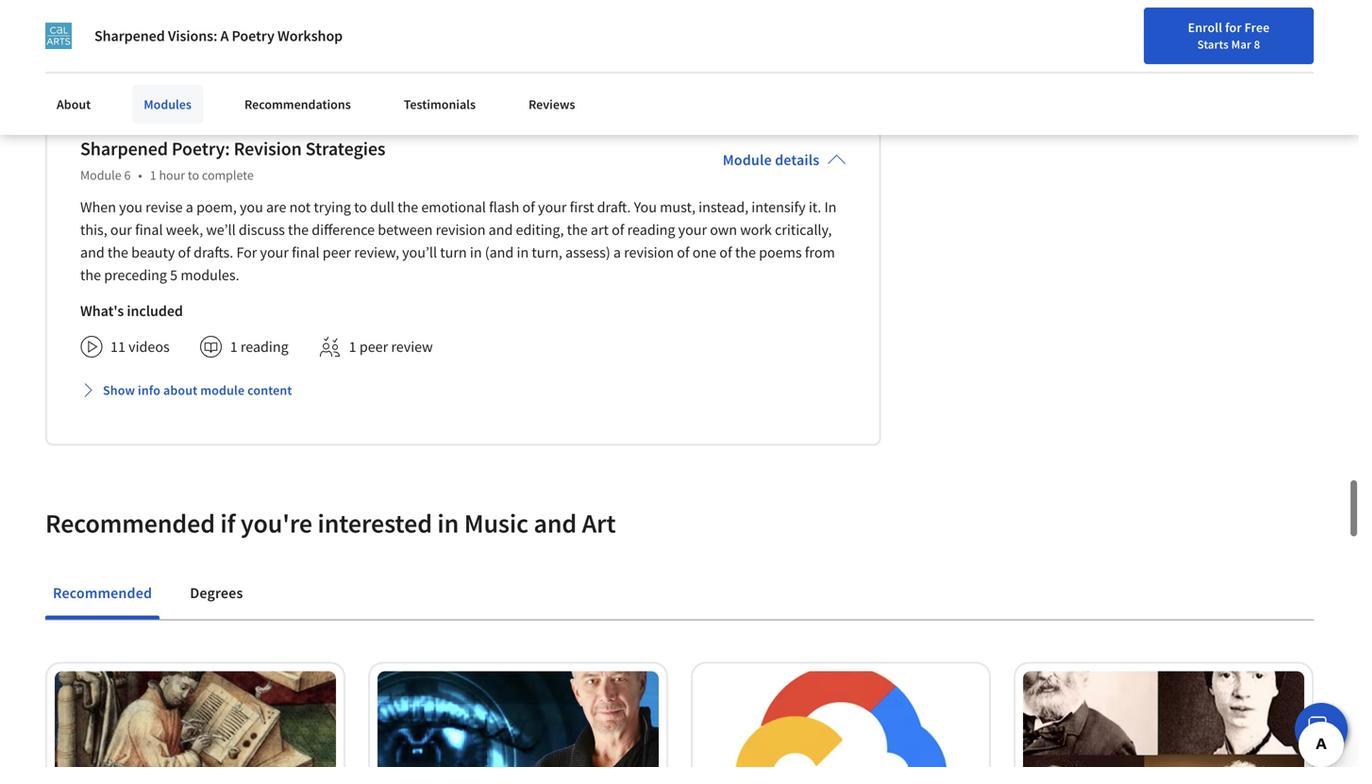 Task type: locate. For each thing, give the bounding box(es) containing it.
0 horizontal spatial in
[[437, 507, 459, 540]]

and down this,
[[80, 243, 105, 262]]

to for revision
[[188, 166, 199, 183]]

discuss
[[239, 220, 285, 239]]

0 vertical spatial sharpened
[[94, 26, 165, 45]]

sharpened
[[94, 26, 165, 45], [80, 137, 168, 160]]

about
[[163, 382, 198, 399]]

0 horizontal spatial module
[[80, 166, 121, 183]]

what's
[[80, 301, 124, 320]]

to inside when you revise a poem, you are not trying to dull the emotional flash of your first draft. you must, instead, intensify it. in this, our final week, we'll discuss the difference between revision and editing, the art of reading your own work critically, and the beauty of drafts. for your final peer review, you'll turn in (and in turn, assess) a revision of one of the poems from the preceding 5 modules.
[[354, 198, 367, 216]]

None search field
[[269, 12, 581, 50]]

testimonials link
[[392, 85, 487, 124]]

emotional
[[421, 198, 486, 216]]

0 vertical spatial 1 peer review
[[110, 13, 197, 31]]

chat with us image
[[1307, 715, 1337, 745]]

1 horizontal spatial •
[[204, 13, 209, 31]]

you
[[119, 198, 143, 216], [240, 198, 263, 216]]

final down difference on the left top of the page
[[292, 243, 320, 262]]

module details
[[723, 150, 820, 169]]

1 inside sharpened poetry: revision strategies module 6 • 1 hour to complete
[[150, 166, 156, 183]]

beauty
[[131, 243, 175, 262]]

revision down you
[[624, 243, 674, 262]]

0 vertical spatial reading
[[627, 220, 675, 239]]

you're
[[241, 507, 312, 540]]

modules
[[144, 96, 192, 113]]

the up between
[[398, 198, 418, 216]]

sharpened poetry: revision strategies module 6 • 1 hour to complete
[[80, 137, 386, 183]]

1 horizontal spatial final
[[292, 243, 320, 262]]

reviews link
[[517, 85, 587, 124]]

0 horizontal spatial •
[[138, 166, 142, 183]]

starts
[[1198, 37, 1229, 52]]

details
[[775, 150, 820, 169]]

0 horizontal spatial to
[[188, 166, 199, 183]]

• right 6
[[138, 166, 142, 183]]

a
[[186, 198, 193, 216], [614, 243, 621, 262]]

1 left the hour
[[150, 166, 156, 183]]

1 vertical spatial revision
[[624, 243, 674, 262]]

one
[[693, 243, 717, 262]]

your down discuss on the left top of page
[[260, 243, 289, 262]]

0 horizontal spatial final
[[135, 220, 163, 239]]

in right turn
[[470, 243, 482, 262]]

from
[[805, 243, 835, 262]]

(and
[[485, 243, 514, 262]]

for
[[1226, 19, 1242, 36]]

you left are
[[240, 198, 263, 216]]

0 horizontal spatial you
[[119, 198, 143, 216]]

coursera image
[[23, 15, 143, 46]]

1 horizontal spatial you
[[240, 198, 263, 216]]

turn,
[[532, 243, 562, 262]]

1 vertical spatial recommended
[[53, 584, 152, 603]]

of down the week,
[[178, 243, 191, 262]]

modules link
[[132, 85, 203, 124]]

2 horizontal spatial and
[[534, 507, 577, 540]]

0 horizontal spatial review
[[153, 13, 197, 31]]

total
[[217, 13, 249, 31]]

to right the hour
[[188, 166, 199, 183]]

recommended if you're interested in music and art
[[45, 507, 616, 540]]

• total 60 minutes
[[204, 13, 323, 31]]

peer inside when you revise a poem, you are not trying to dull the emotional flash of your first draft. you must, instead, intensify it. in this, our final week, we'll discuss the difference between revision and editing, the art of reading your own work critically, and the beauty of drafts. for your final peer review, you'll turn in (and in turn, assess) a revision of one of the poems from the preceding 5 modules.
[[323, 243, 351, 262]]

enroll
[[1188, 19, 1223, 36]]

visions:
[[168, 26, 217, 45]]

0 horizontal spatial peer
[[121, 13, 150, 31]]

0 horizontal spatial reading
[[241, 337, 289, 356]]

1 vertical spatial to
[[354, 198, 367, 216]]

recommendations link
[[233, 85, 362, 124]]

0 vertical spatial peer
[[121, 13, 150, 31]]

final
[[135, 220, 163, 239], [292, 243, 320, 262]]

reading down you
[[627, 220, 675, 239]]

poems
[[759, 243, 802, 262]]

instead,
[[699, 198, 749, 216]]

your up one
[[678, 220, 707, 239]]

the left the art
[[567, 220, 588, 239]]

are
[[266, 198, 286, 216]]

reading
[[627, 220, 675, 239], [241, 337, 289, 356]]

module left 6
[[80, 166, 121, 183]]

reading up content
[[241, 337, 289, 356]]

1 vertical spatial reading
[[241, 337, 289, 356]]

2 vertical spatial your
[[260, 243, 289, 262]]

in left music
[[437, 507, 459, 540]]

work
[[740, 220, 772, 239]]

60
[[252, 13, 267, 31]]

1 horizontal spatial reading
[[627, 220, 675, 239]]

interested
[[318, 507, 432, 540]]

•
[[204, 13, 209, 31], [138, 166, 142, 183]]

must,
[[660, 198, 696, 216]]

revision
[[436, 220, 486, 239], [624, 243, 674, 262]]

2 vertical spatial peer
[[360, 337, 388, 356]]

sharpened inside sharpened poetry: revision strategies module 6 • 1 hour to complete
[[80, 137, 168, 160]]

and
[[489, 220, 513, 239], [80, 243, 105, 262], [534, 507, 577, 540]]

2 vertical spatial and
[[534, 507, 577, 540]]

1 vertical spatial 1 peer review
[[349, 337, 433, 356]]

0 vertical spatial to
[[188, 166, 199, 183]]

and left art
[[534, 507, 577, 540]]

2 horizontal spatial your
[[678, 220, 707, 239]]

your up editing,
[[538, 198, 567, 216]]

hour
[[159, 166, 185, 183]]

0 vertical spatial and
[[489, 220, 513, 239]]

to inside sharpened poetry: revision strategies module 6 • 1 hour to complete
[[188, 166, 199, 183]]

not
[[289, 198, 311, 216]]

to
[[188, 166, 199, 183], [354, 198, 367, 216]]

you up "our"
[[119, 198, 143, 216]]

california institute of the arts image
[[45, 23, 72, 49]]

8
[[1254, 37, 1261, 52]]

1 horizontal spatial your
[[538, 198, 567, 216]]

1 vertical spatial review
[[391, 337, 433, 356]]

0 horizontal spatial a
[[186, 198, 193, 216]]

sharpened up 6
[[80, 137, 168, 160]]

poem,
[[196, 198, 237, 216]]

trying
[[314, 198, 351, 216]]

recommended inside button
[[53, 584, 152, 603]]

1 horizontal spatial peer
[[323, 243, 351, 262]]

0 vertical spatial •
[[204, 13, 209, 31]]

2 horizontal spatial in
[[517, 243, 529, 262]]

1 vertical spatial and
[[80, 243, 105, 262]]

module left the details at the right of the page
[[723, 150, 772, 169]]

1 horizontal spatial to
[[354, 198, 367, 216]]

module
[[723, 150, 772, 169], [80, 166, 121, 183]]

to left dull
[[354, 198, 367, 216]]

1 vertical spatial sharpened
[[80, 137, 168, 160]]

your
[[538, 198, 567, 216], [678, 220, 707, 239], [260, 243, 289, 262]]

0 vertical spatial recommended
[[45, 507, 215, 540]]

6
[[124, 166, 131, 183]]

1 horizontal spatial a
[[614, 243, 621, 262]]

to for revise
[[354, 198, 367, 216]]

a up the week,
[[186, 198, 193, 216]]

art
[[591, 220, 609, 239]]

0 vertical spatial revision
[[436, 220, 486, 239]]

preceding
[[104, 266, 167, 284]]

degrees button
[[182, 570, 251, 616]]

and up the (and
[[489, 220, 513, 239]]

music
[[464, 507, 529, 540]]

sharpened left visions:
[[94, 26, 165, 45]]

1 horizontal spatial module
[[723, 150, 772, 169]]

1 horizontal spatial revision
[[624, 243, 674, 262]]

revision down emotional
[[436, 220, 486, 239]]

poetry:
[[172, 137, 230, 160]]

of
[[523, 198, 535, 216], [612, 220, 624, 239], [178, 243, 191, 262], [677, 243, 690, 262], [720, 243, 732, 262]]

reviews
[[529, 96, 575, 113]]

1
[[110, 13, 118, 31], [150, 166, 156, 183], [230, 337, 238, 356], [349, 337, 357, 356]]

about link
[[45, 85, 102, 124]]

show info about module content
[[103, 382, 292, 399]]

revision
[[234, 137, 302, 160]]

flash
[[489, 198, 520, 216]]

0 vertical spatial review
[[153, 13, 197, 31]]

a right the assess)
[[614, 243, 621, 262]]

1 vertical spatial a
[[614, 243, 621, 262]]

review
[[153, 13, 197, 31], [391, 337, 433, 356]]

enroll for free starts mar 8
[[1188, 19, 1270, 52]]

0 vertical spatial your
[[538, 198, 567, 216]]

• left a
[[204, 13, 209, 31]]

recommendation tabs tab list
[[45, 570, 1314, 620]]

for
[[236, 243, 257, 262]]

in right the (and
[[517, 243, 529, 262]]

1 vertical spatial peer
[[323, 243, 351, 262]]

1 reading
[[230, 337, 289, 356]]

the
[[398, 198, 418, 216], [288, 220, 309, 239], [567, 220, 588, 239], [108, 243, 128, 262], [735, 243, 756, 262], [80, 266, 101, 284]]

of right the art
[[612, 220, 624, 239]]

0 horizontal spatial revision
[[436, 220, 486, 239]]

menu item
[[1021, 19, 1143, 80]]

recommended for recommended
[[53, 584, 152, 603]]

1 vertical spatial final
[[292, 243, 320, 262]]

0 vertical spatial a
[[186, 198, 193, 216]]

final up the beauty
[[135, 220, 163, 239]]

1 vertical spatial •
[[138, 166, 142, 183]]

in
[[470, 243, 482, 262], [517, 243, 529, 262], [437, 507, 459, 540]]



Task type: vqa. For each thing, say whether or not it's contained in the screenshot.
the top Sharpened
yes



Task type: describe. For each thing, give the bounding box(es) containing it.
mar
[[1232, 37, 1252, 52]]

dull
[[370, 198, 395, 216]]

modules.
[[181, 266, 239, 284]]

intensify
[[752, 198, 806, 216]]

0 horizontal spatial your
[[260, 243, 289, 262]]

what's included
[[80, 301, 183, 320]]

1 horizontal spatial in
[[470, 243, 482, 262]]

the down work
[[735, 243, 756, 262]]

5
[[170, 266, 178, 284]]

show info about module content button
[[73, 373, 300, 407]]

it.
[[809, 198, 822, 216]]

of right one
[[720, 243, 732, 262]]

you
[[634, 198, 657, 216]]

sharpened visions: a poetry workshop
[[94, 26, 343, 45]]

included
[[127, 301, 183, 320]]

assess)
[[566, 243, 611, 262]]

recommended for recommended if you're interested in music and art
[[45, 507, 215, 540]]

0 horizontal spatial 1 peer review
[[110, 13, 197, 31]]

we'll
[[206, 220, 236, 239]]

sharpened for poetry:
[[80, 137, 168, 160]]

turn
[[440, 243, 467, 262]]

draft.
[[597, 198, 631, 216]]

11 videos
[[110, 337, 170, 356]]

0 vertical spatial final
[[135, 220, 163, 239]]

1 horizontal spatial 1 peer review
[[349, 337, 433, 356]]

sharpened for visions:
[[94, 26, 165, 45]]

1 you from the left
[[119, 198, 143, 216]]

minutes
[[270, 13, 323, 31]]

videos
[[128, 337, 170, 356]]

first
[[570, 198, 594, 216]]

in
[[825, 198, 837, 216]]

workshop
[[278, 26, 343, 45]]

1 vertical spatial your
[[678, 220, 707, 239]]

of right flash at left
[[523, 198, 535, 216]]

• inside sharpened poetry: revision strategies module 6 • 1 hour to complete
[[138, 166, 142, 183]]

1 horizontal spatial review
[[391, 337, 433, 356]]

recommendations
[[244, 96, 351, 113]]

revise
[[146, 198, 183, 216]]

between
[[378, 220, 433, 239]]

our
[[110, 220, 132, 239]]

0 horizontal spatial and
[[80, 243, 105, 262]]

you'll
[[402, 243, 437, 262]]

when you revise a poem, you are not trying to dull the emotional flash of your first draft. you must, instead, intensify it. in this, our final week, we'll discuss the difference between revision and editing, the art of reading your own work critically, and the beauty of drafts. for your final peer review, you'll turn in (and in turn, assess) a revision of one of the poems from the preceding 5 modules.
[[80, 198, 837, 284]]

the up 'what's' on the left top of the page
[[80, 266, 101, 284]]

module
[[200, 382, 245, 399]]

testimonials
[[404, 96, 476, 113]]

review,
[[354, 243, 399, 262]]

2 you from the left
[[240, 198, 263, 216]]

11
[[110, 337, 125, 356]]

complete
[[202, 166, 254, 183]]

1 right california institute of the arts icon
[[110, 13, 118, 31]]

degrees
[[190, 584, 243, 603]]

week,
[[166, 220, 203, 239]]

drafts.
[[194, 243, 233, 262]]

about
[[57, 96, 91, 113]]

free
[[1245, 19, 1270, 36]]

art
[[582, 507, 616, 540]]

difference
[[312, 220, 375, 239]]

this,
[[80, 220, 107, 239]]

1 horizontal spatial and
[[489, 220, 513, 239]]

info
[[138, 382, 161, 399]]

reading inside when you revise a poem, you are not trying to dull the emotional flash of your first draft. you must, instead, intensify it. in this, our final week, we'll discuss the difference between revision and editing, the art of reading your own work critically, and the beauty of drafts. for your final peer review, you'll turn in (and in turn, assess) a revision of one of the poems from the preceding 5 modules.
[[627, 220, 675, 239]]

recommended button
[[45, 570, 160, 616]]

content
[[247, 382, 292, 399]]

2 horizontal spatial peer
[[360, 337, 388, 356]]

module inside sharpened poetry: revision strategies module 6 • 1 hour to complete
[[80, 166, 121, 183]]

show
[[103, 382, 135, 399]]

editing,
[[516, 220, 564, 239]]

when
[[80, 198, 116, 216]]

poetry
[[232, 26, 275, 45]]

1 right 1 reading
[[349, 337, 357, 356]]

1 up module
[[230, 337, 238, 356]]

a
[[220, 26, 229, 45]]

critically,
[[775, 220, 832, 239]]

the down not
[[288, 220, 309, 239]]

strategies
[[306, 137, 386, 160]]

the down "our"
[[108, 243, 128, 262]]

if
[[220, 507, 235, 540]]

own
[[710, 220, 737, 239]]

of left one
[[677, 243, 690, 262]]



